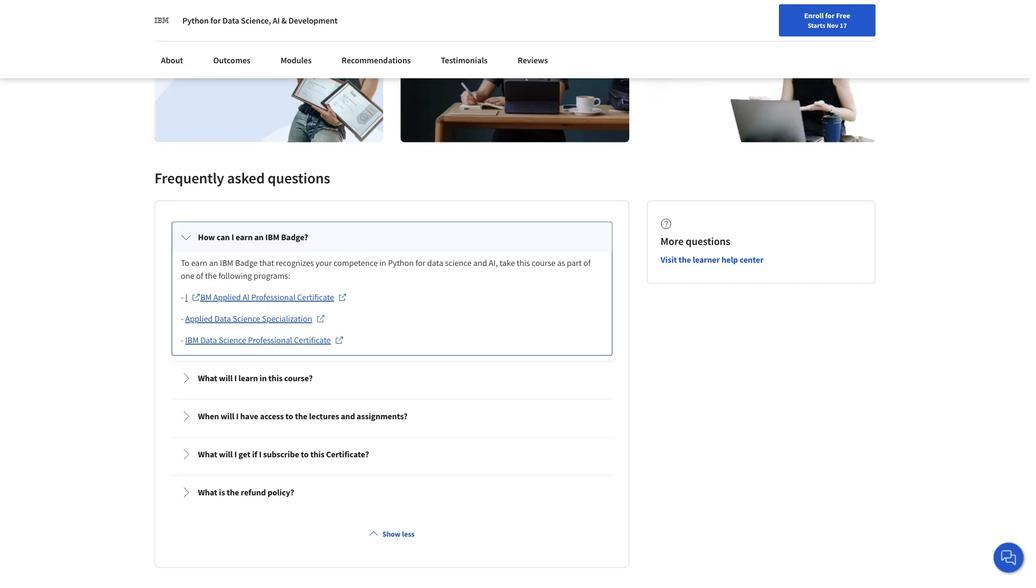 Task type: vqa. For each thing, say whether or not it's contained in the screenshot.
What is the refund policy?
yes



Task type: describe. For each thing, give the bounding box(es) containing it.
chat with us image
[[1001, 550, 1018, 567]]

reviews link
[[512, 48, 555, 72]]

bm applied ai professional certificate link
[[201, 291, 347, 304]]

0 vertical spatial python
[[183, 15, 209, 26]]

to
[[181, 258, 190, 269]]

the inside to earn an ibm badge that recognizes your competence in python for data science and ai, take this course as part of one of the following programs:
[[205, 271, 217, 282]]

frequently
[[155, 169, 224, 187]]

more
[[661, 235, 684, 248]]

english
[[825, 34, 851, 44]]

more questions
[[661, 235, 731, 248]]

asked
[[227, 169, 265, 187]]

nov
[[827, 21, 839, 30]]

science for specialization
[[233, 314, 260, 325]]

enroll
[[805, 11, 824, 20]]

is
[[219, 488, 225, 499]]

0 horizontal spatial questions
[[268, 169, 331, 187]]

an inside 'dropdown button'
[[255, 232, 264, 243]]

ai inside list
[[243, 292, 250, 303]]

show
[[383, 530, 401, 539]]

17
[[841, 21, 848, 30]]

opens in a new tab image for ibm data science professional certificate
[[335, 336, 344, 345]]

what is the refund policy? button
[[172, 478, 612, 508]]

testimonials link
[[435, 48, 495, 72]]

i for earn
[[232, 232, 234, 243]]

and inside to earn an ibm badge that recognizes your competence in python for data science and ai, take this course as part of one of the following programs:
[[474, 258, 487, 269]]

what is the refund policy?
[[198, 488, 294, 499]]

one
[[181, 271, 195, 282]]

0 horizontal spatial applied
[[185, 314, 213, 325]]

the left lectures
[[295, 412, 308, 422]]

testimonials
[[441, 55, 488, 66]]

will for have
[[221, 412, 235, 422]]

as
[[558, 258, 566, 269]]

ai,
[[489, 258, 498, 269]]

what will i get if i subscribe to this certificate?
[[198, 450, 369, 461]]

badge?
[[281, 232, 308, 243]]

data for applied
[[215, 314, 231, 325]]

when
[[198, 412, 219, 422]]

less
[[402, 530, 415, 539]]

get
[[239, 450, 251, 461]]

an inside to earn an ibm badge that recognizes your competence in python for data science and ai, take this course as part of one of the following programs:
[[209, 258, 218, 269]]

earn inside to earn an ibm badge that recognizes your competence in python for data science and ai, take this course as part of one of the following programs:
[[191, 258, 208, 269]]

1 vertical spatial questions
[[686, 235, 731, 248]]

how
[[198, 232, 215, 243]]

competence
[[334, 258, 378, 269]]

visit the learner help center
[[661, 255, 764, 265]]

find your new career link
[[728, 32, 806, 46]]

applied data science specialization
[[185, 314, 313, 325]]

modules
[[281, 55, 312, 66]]

bm applied ai professional certificate
[[201, 292, 334, 303]]

visit
[[661, 255, 678, 265]]

certificate for bm applied ai professional certificate
[[297, 292, 334, 303]]

course?
[[284, 374, 313, 384]]

when will i have access to the lectures and assignments?
[[198, 412, 408, 422]]

python for data science, ai & development
[[183, 15, 338, 26]]

part
[[567, 258, 582, 269]]

0 vertical spatial data
[[223, 15, 239, 26]]

1 horizontal spatial your
[[748, 34, 763, 43]]

governments
[[243, 5, 294, 16]]

lectures
[[309, 412, 339, 422]]

this inside dropdown button
[[269, 374, 283, 384]]

show less button
[[366, 525, 419, 544]]

earn inside 'dropdown button'
[[236, 232, 253, 243]]

ibm data science professional certificate
[[185, 335, 331, 346]]

what will i learn in this course?
[[198, 374, 313, 384]]

about link
[[155, 48, 190, 72]]

for inside to earn an ibm badge that recognizes your competence in python for data science and ai, take this course as part of one of the following programs:
[[416, 258, 426, 269]]

have
[[240, 412, 259, 422]]

recommendations
[[342, 55, 411, 66]]

will for learn
[[219, 374, 233, 384]]

python inside to earn an ibm badge that recognizes your competence in python for data science and ai, take this course as part of one of the following programs:
[[388, 258, 414, 269]]

ibm inside 'dropdown button'
[[266, 232, 280, 243]]

to earn an ibm badge that recognizes your competence in python for data science and ai, take this course as part of one of the following programs:
[[181, 258, 593, 282]]

opens in a new tab image
[[339, 294, 347, 302]]

opens in a new tab image for applied data science specialization
[[317, 315, 325, 324]]

science for professional
[[219, 335, 246, 346]]

how can i earn an ibm badge?
[[198, 232, 308, 243]]

frequently asked questions
[[155, 169, 331, 187]]

about
[[161, 55, 183, 66]]

enroll for free starts nov 17
[[805, 11, 851, 30]]

badge
[[235, 258, 258, 269]]

what for what is the refund policy?
[[198, 488, 217, 499]]

- for i
[[181, 292, 185, 303]]

i for get
[[235, 450, 237, 461]]

certificate?
[[326, 450, 369, 461]]

reviews
[[518, 55, 548, 66]]

learn
[[239, 374, 258, 384]]

when will i have access to the lectures and assignments? button
[[172, 402, 612, 432]]

modules link
[[274, 48, 318, 72]]

help
[[722, 255, 739, 265]]

professional for ai
[[251, 292, 296, 303]]



Task type: locate. For each thing, give the bounding box(es) containing it.
your right find at the top
[[748, 34, 763, 43]]

2 vertical spatial ibm
[[185, 335, 199, 346]]

your inside to earn an ibm badge that recognizes your competence in python for data science and ai, take this course as part of one of the following programs:
[[316, 258, 332, 269]]

2 horizontal spatial ibm
[[266, 232, 280, 243]]

science,
[[241, 15, 271, 26]]

1 vertical spatial what
[[198, 450, 217, 461]]

opens in a new tab image down one
[[192, 294, 201, 302]]

2 vertical spatial this
[[311, 450, 325, 461]]

1 horizontal spatial ibm
[[220, 258, 234, 269]]

i for have
[[236, 412, 239, 422]]

earn right can
[[236, 232, 253, 243]]

1 horizontal spatial applied
[[214, 292, 241, 303]]

0 horizontal spatial python
[[183, 15, 209, 26]]

2 vertical spatial -
[[181, 335, 185, 346]]

data
[[223, 15, 239, 26], [215, 314, 231, 325], [201, 335, 217, 346]]

0 horizontal spatial and
[[341, 412, 355, 422]]

2 what from the top
[[198, 450, 217, 461]]

0 vertical spatial your
[[748, 34, 763, 43]]

starts
[[808, 21, 826, 30]]

list
[[169, 219, 616, 547]]

questions up learner
[[686, 235, 731, 248]]

certificate left opens in a new tab image
[[297, 292, 334, 303]]

for
[[826, 11, 835, 20], [211, 15, 221, 26], [416, 258, 426, 269]]

1 vertical spatial in
[[260, 374, 267, 384]]

for for enroll
[[826, 11, 835, 20]]

your right recognizes
[[316, 258, 332, 269]]

2 horizontal spatial this
[[517, 258, 530, 269]]

what inside 'dropdown button'
[[198, 450, 217, 461]]

career
[[780, 34, 800, 43]]

data left science, at the left top
[[223, 15, 239, 26]]

i left get
[[235, 450, 237, 461]]

0 vertical spatial ibm
[[266, 232, 280, 243]]

the right visit
[[679, 255, 692, 265]]

ibm image
[[155, 13, 170, 28]]

0 vertical spatial in
[[380, 258, 387, 269]]

professional down programs:
[[251, 292, 296, 303]]

i left learn
[[235, 374, 237, 384]]

0 vertical spatial earn
[[236, 232, 253, 243]]

this inside 'dropdown button'
[[311, 450, 325, 461]]

for up nov
[[826, 11, 835, 20]]

0 horizontal spatial to
[[286, 412, 293, 422]]

new
[[764, 34, 778, 43]]

applied
[[214, 292, 241, 303], [185, 314, 213, 325]]

1 vertical spatial applied
[[185, 314, 213, 325]]

this inside to earn an ibm badge that recognizes your competence in python for data science and ai, take this course as part of one of the following programs:
[[517, 258, 530, 269]]

for inside enroll for free starts nov 17
[[826, 11, 835, 20]]

opens in a new tab image right specialization
[[317, 315, 325, 324]]

1 horizontal spatial for
[[416, 258, 426, 269]]

- for applied data science specialization
[[181, 314, 185, 325]]

1 what from the top
[[198, 374, 217, 384]]

0 vertical spatial what
[[198, 374, 217, 384]]

data up ibm data science professional certificate
[[215, 314, 231, 325]]

professional down applied data science specialization link
[[248, 335, 292, 346]]

0 horizontal spatial an
[[209, 258, 218, 269]]

science up ibm data science professional certificate
[[233, 314, 260, 325]]

0 vertical spatial of
[[584, 258, 591, 269]]

data
[[428, 258, 444, 269]]

opens in a new tab image inside applied data science specialization link
[[317, 315, 325, 324]]

in right competence
[[380, 258, 387, 269]]

1 horizontal spatial in
[[380, 258, 387, 269]]

professional for science
[[248, 335, 292, 346]]

governments link
[[227, 0, 298, 21]]

what will i get if i subscribe to this certificate? button
[[172, 440, 612, 470]]

- for ibm data science professional certificate
[[181, 335, 185, 346]]

visit the learner help center link
[[661, 255, 764, 265]]

this
[[517, 258, 530, 269], [269, 374, 283, 384], [311, 450, 325, 461]]

to inside 'dropdown button'
[[301, 450, 309, 461]]

questions
[[268, 169, 331, 187], [686, 235, 731, 248]]

0 horizontal spatial of
[[196, 271, 203, 282]]

ai left &
[[273, 15, 280, 26]]

an up the that
[[255, 232, 264, 243]]

python down how can i earn an ibm badge? 'dropdown button'
[[388, 258, 414, 269]]

will for get
[[219, 450, 233, 461]]

in
[[380, 258, 387, 269], [260, 374, 267, 384]]

following
[[219, 271, 252, 282]]

2 vertical spatial what
[[198, 488, 217, 499]]

if
[[252, 450, 258, 461]]

data inside ibm data science professional certificate link
[[201, 335, 217, 346]]

questions right the asked
[[268, 169, 331, 187]]

and right lectures
[[341, 412, 355, 422]]

in inside to earn an ibm badge that recognizes your competence in python for data science and ai, take this course as part of one of the following programs:
[[380, 258, 387, 269]]

opens in a new tab image down opens in a new tab image
[[335, 336, 344, 345]]

data for ibm
[[201, 335, 217, 346]]

i link
[[185, 291, 201, 304]]

that
[[260, 258, 274, 269]]

0 vertical spatial certificate
[[297, 292, 334, 303]]

will left get
[[219, 450, 233, 461]]

ibm left badge?
[[266, 232, 280, 243]]

in inside dropdown button
[[260, 374, 267, 384]]

0 vertical spatial applied
[[214, 292, 241, 303]]

1 vertical spatial ibm
[[220, 258, 234, 269]]

1 vertical spatial your
[[316, 258, 332, 269]]

this left certificate?
[[311, 450, 325, 461]]

-
[[181, 292, 185, 303], [181, 314, 185, 325], [181, 335, 185, 346]]

course
[[532, 258, 556, 269]]

will right when
[[221, 412, 235, 422]]

science down applied data science specialization
[[219, 335, 246, 346]]

1 horizontal spatial questions
[[686, 235, 731, 248]]

i inside how can i earn an ibm badge? 'dropdown button'
[[232, 232, 234, 243]]

of right one
[[196, 271, 203, 282]]

0 vertical spatial will
[[219, 374, 233, 384]]

what left is
[[198, 488, 217, 499]]

certificate
[[297, 292, 334, 303], [294, 335, 331, 346]]

2 - from the top
[[181, 314, 185, 325]]

what for what will i get if i subscribe to this certificate?
[[198, 450, 217, 461]]

opens in a new tab image inside i link
[[192, 294, 201, 302]]

0 vertical spatial -
[[181, 292, 185, 303]]

2 vertical spatial opens in a new tab image
[[335, 336, 344, 345]]

i right the if
[[259, 450, 262, 461]]

i for learn
[[235, 374, 237, 384]]

your
[[748, 34, 763, 43], [316, 258, 332, 269]]

i inside i link
[[185, 292, 188, 303]]

1 horizontal spatial to
[[301, 450, 309, 461]]

0 vertical spatial questions
[[268, 169, 331, 187]]

0 vertical spatial science
[[233, 314, 260, 325]]

applied right bm
[[214, 292, 241, 303]]

access
[[260, 412, 284, 422]]

1 vertical spatial data
[[215, 314, 231, 325]]

0 horizontal spatial ibm
[[185, 335, 199, 346]]

1 vertical spatial python
[[388, 258, 414, 269]]

1 horizontal spatial python
[[388, 258, 414, 269]]

1 vertical spatial this
[[269, 374, 283, 384]]

1 vertical spatial opens in a new tab image
[[317, 315, 325, 324]]

certificate for ibm data science professional certificate
[[294, 335, 331, 346]]

1 vertical spatial certificate
[[294, 335, 331, 346]]

the up bm
[[205, 271, 217, 282]]

1 horizontal spatial an
[[255, 232, 264, 243]]

1 vertical spatial science
[[219, 335, 246, 346]]

0 vertical spatial professional
[[251, 292, 296, 303]]

this left course?
[[269, 374, 283, 384]]

3 what from the top
[[198, 488, 217, 499]]

certificate down specialization
[[294, 335, 331, 346]]

ibm down i link
[[185, 335, 199, 346]]

0 vertical spatial and
[[474, 258, 487, 269]]

outcomes
[[213, 55, 251, 66]]

data inside applied data science specialization link
[[215, 314, 231, 325]]

for left science, at the left top
[[211, 15, 221, 26]]

to inside dropdown button
[[286, 412, 293, 422]]

1 vertical spatial and
[[341, 412, 355, 422]]

what left get
[[198, 450, 217, 461]]

&
[[282, 15, 287, 26]]

i right can
[[232, 232, 234, 243]]

for for python
[[211, 15, 221, 26]]

i inside when will i have access to the lectures and assignments? dropdown button
[[236, 412, 239, 422]]

0 horizontal spatial this
[[269, 374, 283, 384]]

1 - from the top
[[181, 292, 185, 303]]

1 horizontal spatial and
[[474, 258, 487, 269]]

earn right to
[[191, 258, 208, 269]]

1 horizontal spatial opens in a new tab image
[[317, 315, 325, 324]]

0 horizontal spatial in
[[260, 374, 267, 384]]

i left have
[[236, 412, 239, 422]]

ai up applied data science specialization
[[243, 292, 250, 303]]

what up when
[[198, 374, 217, 384]]

0 horizontal spatial earn
[[191, 258, 208, 269]]

find your new career
[[733, 34, 800, 43]]

opens in a new tab image inside ibm data science professional certificate link
[[335, 336, 344, 345]]

programs:
[[254, 271, 290, 282]]

for left data at the top left
[[416, 258, 426, 269]]

0 horizontal spatial for
[[211, 15, 221, 26]]

refund
[[241, 488, 266, 499]]

what
[[198, 374, 217, 384], [198, 450, 217, 461], [198, 488, 217, 499]]

what for what will i learn in this course?
[[198, 374, 217, 384]]

assignments?
[[357, 412, 408, 422]]

subscribe
[[263, 450, 299, 461]]

and left ai,
[[474, 258, 487, 269]]

will
[[219, 374, 233, 384], [221, 412, 235, 422], [219, 450, 233, 461]]

recommendations link
[[336, 48, 418, 72]]

to
[[286, 412, 293, 422], [301, 450, 309, 461]]

python right ibm icon
[[183, 15, 209, 26]]

the
[[679, 255, 692, 265], [205, 271, 217, 282], [295, 412, 308, 422], [227, 488, 239, 499]]

1 horizontal spatial earn
[[236, 232, 253, 243]]

find
[[733, 34, 747, 43]]

and inside dropdown button
[[341, 412, 355, 422]]

english button
[[806, 21, 870, 56]]

2 vertical spatial will
[[219, 450, 233, 461]]

of
[[584, 258, 591, 269], [196, 271, 203, 282]]

ibm inside to earn an ibm badge that recognizes your competence in python for data science and ai, take this course as part of one of the following programs:
[[220, 258, 234, 269]]

ibm up following
[[220, 258, 234, 269]]

outcomes link
[[207, 48, 257, 72]]

what will i learn in this course? button
[[172, 364, 612, 394]]

an down the how
[[209, 258, 218, 269]]

0 horizontal spatial ai
[[243, 292, 250, 303]]

2 vertical spatial data
[[201, 335, 217, 346]]

1 vertical spatial earn
[[191, 258, 208, 269]]

recognizes
[[276, 258, 314, 269]]

1 horizontal spatial ai
[[273, 15, 280, 26]]

will left learn
[[219, 374, 233, 384]]

0 vertical spatial opens in a new tab image
[[192, 294, 201, 302]]

1 horizontal spatial of
[[584, 258, 591, 269]]

1 vertical spatial ai
[[243, 292, 250, 303]]

0 vertical spatial to
[[286, 412, 293, 422]]

take
[[500, 258, 515, 269]]

development
[[289, 15, 338, 26]]

the right is
[[227, 488, 239, 499]]

how can i earn an ibm badge? button
[[172, 223, 612, 253]]

center
[[740, 255, 764, 265]]

i inside the what will i learn in this course? dropdown button
[[235, 374, 237, 384]]

this right take
[[517, 258, 530, 269]]

1 vertical spatial to
[[301, 450, 309, 461]]

an
[[255, 232, 264, 243], [209, 258, 218, 269]]

1 vertical spatial an
[[209, 258, 218, 269]]

3 - from the top
[[181, 335, 185, 346]]

to right access
[[286, 412, 293, 422]]

ibm data science professional certificate link
[[185, 334, 344, 347]]

2 horizontal spatial for
[[826, 11, 835, 20]]

ibm
[[266, 232, 280, 243], [220, 258, 234, 269], [185, 335, 199, 346]]

1 horizontal spatial this
[[311, 450, 325, 461]]

1 vertical spatial -
[[181, 314, 185, 325]]

can
[[217, 232, 230, 243]]

bm
[[201, 292, 212, 303]]

will inside 'dropdown button'
[[219, 450, 233, 461]]

applied data science specialization link
[[185, 313, 325, 326]]

free
[[837, 11, 851, 20]]

list containing how can i earn an ibm badge?
[[169, 219, 616, 547]]

applied down i link
[[185, 314, 213, 325]]

in right learn
[[260, 374, 267, 384]]

0 vertical spatial an
[[255, 232, 264, 243]]

data down bm
[[201, 335, 217, 346]]

science
[[445, 258, 472, 269]]

i
[[232, 232, 234, 243], [185, 292, 188, 303], [235, 374, 237, 384], [236, 412, 239, 422], [235, 450, 237, 461], [259, 450, 262, 461]]

professional
[[251, 292, 296, 303], [248, 335, 292, 346]]

opens in a new tab image
[[192, 294, 201, 302], [317, 315, 325, 324], [335, 336, 344, 345]]

opens in a new tab image for i
[[192, 294, 201, 302]]

None search field
[[153, 28, 411, 50]]

1 vertical spatial of
[[196, 271, 203, 282]]

0 horizontal spatial opens in a new tab image
[[192, 294, 201, 302]]

policy?
[[268, 488, 294, 499]]

specialization
[[262, 314, 313, 325]]

1 vertical spatial will
[[221, 412, 235, 422]]

1 vertical spatial professional
[[248, 335, 292, 346]]

to right subscribe
[[301, 450, 309, 461]]

learner
[[693, 255, 721, 265]]

0 vertical spatial this
[[517, 258, 530, 269]]

of right 'part'
[[584, 258, 591, 269]]

2 horizontal spatial opens in a new tab image
[[335, 336, 344, 345]]

0 horizontal spatial your
[[316, 258, 332, 269]]

0 vertical spatial ai
[[273, 15, 280, 26]]

show less
[[383, 530, 415, 539]]

i left bm
[[185, 292, 188, 303]]



